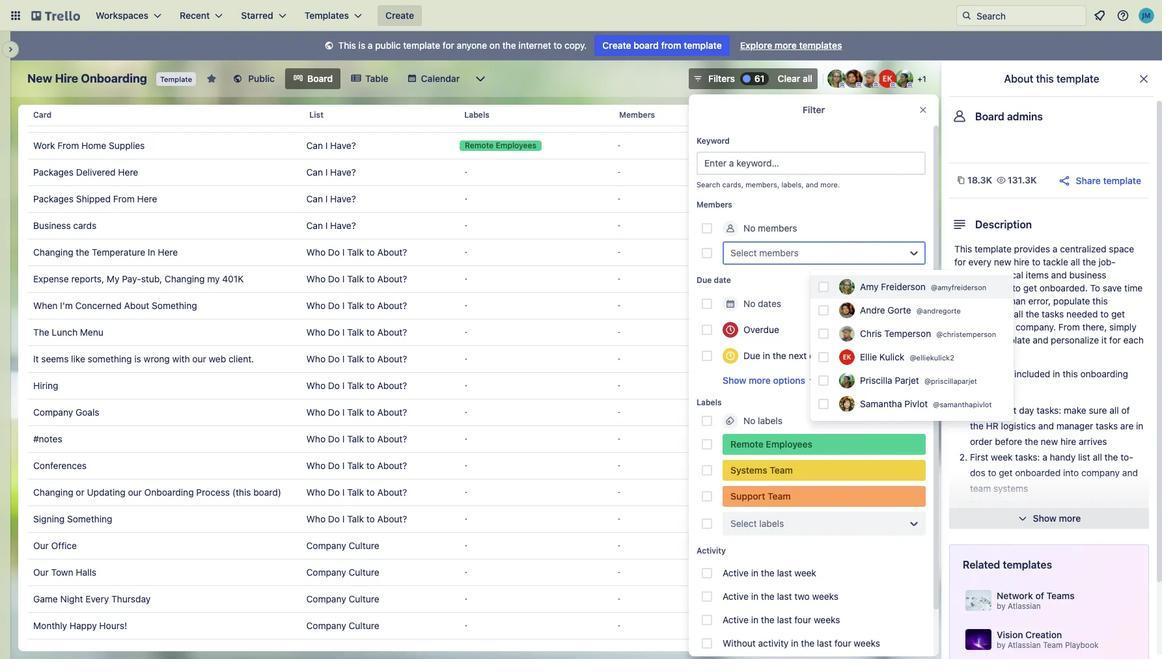 Task type: vqa. For each thing, say whether or not it's contained in the screenshot.
2023 related to Template - Sales portal
no



Task type: describe. For each thing, give the bounding box(es) containing it.
1 vertical spatial amy freiderson (amyfreiderson) image
[[839, 279, 855, 295]]

who do i talk to about? for changing or updating our onboarding process (this board)
[[306, 487, 407, 498]]

star or unstar board image
[[207, 74, 217, 84]]

new inside before first day tasks: make sure all of the hr logistics and manager tasks are in order before the new hire arrives first week tasks: a handy list all the to- dos to get onboarded into company and team systems who's who list: help the newbie orient themselves and learn all about the key people they'll encounter at work
[[1041, 436, 1058, 447]]

the lunch menu
[[33, 327, 103, 338]]

1 horizontal spatial get
[[1024, 283, 1037, 294]]

systems
[[731, 465, 768, 476]]

61
[[755, 73, 765, 84]]

row containing business cards
[[28, 212, 914, 240]]

do for signing something
[[328, 514, 340, 525]]

packages shipped from here link
[[33, 186, 296, 212]]

0 vertical spatial about
[[1004, 73, 1034, 85]]

weeks for active in the last four weeks
[[814, 615, 840, 626]]

about inside row
[[124, 300, 149, 311]]

who for conferences
[[306, 460, 326, 471]]

discuss
[[172, 647, 204, 658]]

0 vertical spatial amy freiderson (amyfreiderson) image
[[828, 70, 846, 88]]

1 vertical spatial andre gorte (andregorte) image
[[839, 303, 855, 318]]

team inside vision creation by atlassian team playbook
[[1043, 641, 1063, 651]]

can i have? for here
[[306, 167, 356, 178]]

culture for our town halls
[[349, 567, 379, 578]]

thursday
[[111, 594, 151, 605]]

every
[[85, 594, 109, 605]]

the left the key
[[1101, 514, 1114, 526]]

support
[[731, 491, 765, 502]]

0 vertical spatial cards
[[73, 220, 97, 231]]

have? for here
[[330, 167, 356, 178]]

our office link
[[33, 533, 296, 559]]

calendar
[[421, 73, 460, 84]]

two
[[795, 591, 810, 602]]

workspaces
[[96, 10, 149, 21]]

our for our town halls
[[33, 567, 49, 578]]

create for create
[[386, 10, 414, 21]]

template inside share template button
[[1103, 175, 1142, 186]]

related
[[963, 559, 1001, 571]]

this inside here's what's included in this onboarding template:
[[1063, 369, 1078, 380]]

of inside row
[[281, 647, 289, 658]]

expense reports, my pay-stub, changing my 401k
[[33, 274, 244, 285]]

do for #notes
[[328, 434, 340, 445]]

changing or updating our onboarding process (this board) link
[[33, 480, 296, 506]]

the up company.
[[1026, 309, 1040, 320]]

this for this template provides a centralized space for every new hire to tackle all the job- related logistical items and business requirements to get onboarded. to save time and avoid human error, populate this template with all the tasks needed to get going for your company. from there, simply copy the template and personalize it for each new person.
[[955, 244, 972, 255]]

the left next
[[773, 350, 786, 361]]

hire inside before first day tasks: make sure all of the hr logistics and manager tasks are in order before the new hire arrives first week tasks: a handy list all the to- dos to get onboarded into company and team systems who's who list: help the newbie orient themselves and learn all about the key people they'll encounter at work
[[1061, 436, 1077, 447]]

temperature
[[92, 247, 145, 258]]

company culture for make more cards on this list that discuss different aspects of your company's culture!
[[306, 647, 379, 658]]

last for four
[[777, 615, 792, 626]]

1 vertical spatial templates
[[1003, 559, 1052, 571]]

1 vertical spatial labels
[[697, 398, 722, 408]]

packages for packages shipped from here
[[33, 193, 74, 204]]

samantha
[[860, 398, 902, 409]]

0 vertical spatial from
[[57, 140, 79, 151]]

in up the active in the last two weeks
[[751, 568, 759, 579]]

list inside before first day tasks: make sure all of the hr logistics and manager tasks are in order before the new hire arrives first week tasks: a handy list all the to- dos to get onboarded into company and team systems who's who list: help the newbie orient themselves and learn all about the key people they'll encounter at work
[[1078, 452, 1091, 463]]

row containing make more cards on this list that discuss different aspects of your company's culture!
[[28, 640, 914, 660]]

@christemperson
[[937, 330, 996, 338]]

1 vertical spatial tasks:
[[1016, 452, 1040, 463]]

and down the list:
[[1021, 514, 1036, 526]]

no for no dates
[[744, 298, 756, 309]]

who for it seems like something is wrong with our web client.
[[306, 354, 326, 365]]

employees inside button
[[496, 141, 537, 150]]

supplies
[[109, 140, 145, 151]]

labels for select labels
[[760, 518, 784, 529]]

0 horizontal spatial due date
[[697, 275, 731, 285]]

creation
[[1026, 630, 1062, 641]]

and down tackle
[[1052, 270, 1067, 281]]

who for when i'm concerned about something
[[306, 300, 326, 311]]

filter
[[803, 104, 825, 115]]

color: green, title: "remote employees" element inside remote employees button
[[460, 141, 542, 151]]

show for show more options
[[723, 375, 747, 386]]

1 vertical spatial get
[[1112, 309, 1125, 320]]

business
[[1070, 270, 1107, 281]]

0 horizontal spatial new
[[955, 348, 972, 359]]

primary element
[[0, 0, 1162, 31]]

company culture for monthly happy hours!
[[306, 621, 379, 632]]

and down company.
[[1033, 335, 1049, 346]]

what's
[[985, 369, 1012, 380]]

talk for #notes
[[347, 434, 364, 445]]

all down human
[[1014, 309, 1024, 320]]

onboarded
[[1015, 468, 1061, 479]]

from inside this template provides a centralized space for every new hire to tackle all the job- related logistical items and business requirements to get onboarded. to save time and avoid human error, populate this template with all the tasks needed to get going for your company. from there, simply copy the template and personalize it for each new person.
[[1059, 322, 1080, 333]]

list
[[310, 110, 324, 120]]

from
[[661, 40, 682, 51]]

in up without
[[751, 615, 759, 626]]

this template provides a centralized space for every new hire to tackle all the job- related logistical items and business requirements to get onboarded. to save time and avoid human error, populate this template with all the tasks needed to get going for your company. from there, simply copy the template and personalize it for each new person.
[[955, 244, 1144, 359]]

1 horizontal spatial due
[[744, 350, 761, 361]]

show more options button
[[723, 374, 819, 387]]

week inside before first day tasks: make sure all of the hr logistics and manager tasks are in order before the new hire arrives first week tasks: a handy list all the to- dos to get onboarded into company and team systems who's who list: help the newbie orient themselves and learn all about the key people they'll encounter at work
[[991, 452, 1013, 463]]

create board from template link
[[595, 35, 730, 56]]

row containing conferences
[[28, 453, 914, 480]]

can i have? inside row
[[306, 113, 356, 124]]

who do i talk to about? for when i'm concerned about something
[[306, 300, 407, 311]]

do for when i'm concerned about something
[[328, 300, 340, 311]]

this member is an admin of this workspace. image for chris temperson (christemperson) image
[[873, 82, 879, 88]]

monthly happy hours! link
[[33, 613, 296, 640]]

row containing company goals
[[28, 399, 914, 427]]

can for here
[[306, 167, 323, 178]]

company for monthly happy hours!
[[306, 621, 346, 632]]

hiring link
[[33, 373, 296, 399]]

before
[[995, 436, 1023, 447]]

andre
[[860, 304, 885, 316]]

into
[[1063, 468, 1079, 479]]

without
[[723, 638, 756, 649]]

needed
[[1067, 309, 1098, 320]]

with inside table
[[172, 354, 190, 365]]

about? for conferences
[[377, 460, 407, 471]]

recent button
[[172, 5, 231, 26]]

for right going
[[981, 322, 992, 333]]

remote employees button
[[454, 133, 608, 159]]

no for no members
[[744, 223, 756, 234]]

calendar link
[[399, 68, 468, 89]]

about
[[1074, 514, 1098, 526]]

no members
[[744, 223, 797, 234]]

this up admins
[[1036, 73, 1054, 85]]

share
[[1076, 175, 1101, 186]]

public
[[375, 40, 401, 51]]

active for active in the last four weeks
[[723, 615, 749, 626]]

filters
[[709, 73, 735, 84]]

talk for changing the temperature in here
[[347, 247, 364, 258]]

the inside table
[[76, 247, 89, 258]]

signing something
[[33, 514, 112, 525]]

board for board
[[307, 73, 333, 84]]

this inside table
[[121, 647, 136, 658]]

who do i talk to about? for signing something
[[306, 514, 407, 525]]

1 horizontal spatial new
[[994, 257, 1012, 268]]

chris temperson (christemperson) image
[[839, 326, 855, 342]]

onboarded.
[[1040, 283, 1088, 294]]

1 horizontal spatial members
[[697, 200, 733, 210]]

company
[[1082, 468, 1120, 479]]

in right activity
[[791, 638, 799, 649]]

table containing can i have?
[[18, 100, 934, 660]]

0 horizontal spatial due
[[697, 275, 712, 285]]

remote for rightmost color: green, title: "remote employees" element
[[731, 439, 764, 450]]

0 vertical spatial something
[[152, 300, 197, 311]]

public button
[[225, 68, 283, 89]]

office
[[51, 541, 77, 552]]

culture for make more cards on this list that discuss different aspects of your company's culture!
[[349, 647, 379, 658]]

active for active in the last two weeks
[[723, 591, 749, 602]]

priscilla parjet (priscillaparjet) image
[[895, 70, 914, 88]]

or
[[76, 487, 84, 498]]

do for the lunch menu
[[328, 327, 340, 338]]

team for systems team
[[770, 465, 793, 476]]

company culture for our town halls
[[306, 567, 379, 578]]

keyword
[[697, 136, 730, 146]]

1 vertical spatial cards
[[82, 647, 106, 658]]

for right it
[[1110, 335, 1121, 346]]

#notes
[[33, 434, 62, 445]]

culture for game night every thursday
[[349, 594, 379, 605]]

0 horizontal spatial day
[[809, 350, 825, 361]]

a inside this template provides a centralized space for every new hire to tackle all the job- related logistical items and business requirements to get onboarded. to save time and avoid human error, populate this template with all the tasks needed to get going for your company. from there, simply copy the template and personalize it for each new person.
[[1053, 244, 1058, 255]]

reports,
[[71, 274, 104, 285]]

talk for changing or updating our onboarding process (this board)
[[347, 487, 364, 498]]

1 horizontal spatial remote employees
[[731, 439, 813, 450]]

template
[[160, 75, 192, 83]]

1 vertical spatial week
[[795, 568, 817, 579]]

do for company goals
[[328, 407, 340, 418]]

in inside here's what's included in this onboarding template:
[[1053, 369, 1060, 380]]

who do i talk to about? for hiring
[[306, 380, 407, 391]]

chris
[[860, 328, 882, 339]]

on inside row
[[108, 647, 119, 658]]

company for our office
[[306, 541, 346, 552]]

changing inside "link"
[[165, 274, 205, 285]]

who for company goals
[[306, 407, 326, 418]]

back to home image
[[31, 5, 80, 26]]

talk for when i'm concerned about something
[[347, 300, 364, 311]]

the right activity
[[801, 638, 815, 649]]

activity
[[697, 546, 726, 556]]

row containing the lunch menu
[[28, 319, 914, 346]]

centralized
[[1060, 244, 1107, 255]]

this member is an admin of this workspace. image for ellie kulick (elliekulick2) image to the top
[[890, 82, 896, 88]]

1 can from the top
[[306, 113, 323, 124]]

first
[[970, 452, 989, 463]]

row containing it seems like something is wrong with our web client.
[[28, 346, 914, 373]]

expense
[[33, 274, 69, 285]]

talk for hiring
[[347, 380, 364, 391]]

2 vertical spatial here
[[158, 247, 178, 258]]

next
[[789, 350, 807, 361]]

open information menu image
[[1117, 9, 1130, 22]]

labels,
[[782, 180, 804, 189]]

chris temperson (christemperson) image
[[862, 70, 880, 88]]

themselves
[[970, 514, 1018, 526]]

activity
[[758, 638, 789, 649]]

0 vertical spatial our
[[192, 354, 206, 365]]

1 horizontal spatial four
[[835, 638, 852, 649]]

and down @amyfreiderson
[[955, 296, 970, 307]]

template inside the create board from template link
[[684, 40, 722, 51]]

explore more templates
[[740, 40, 842, 51]]

0 horizontal spatial templates
[[799, 40, 842, 51]]

talk for conferences
[[347, 460, 364, 471]]

a inside before first day tasks: make sure all of the hr logistics and manager tasks are in order before the new hire arrives first week tasks: a handy list all the to- dos to get onboarded into company and team systems who's who list: help the newbie orient themselves and learn all about the key people they'll encounter at work
[[1043, 452, 1048, 463]]

1 vertical spatial here
[[137, 193, 157, 204]]

0 horizontal spatial a
[[368, 40, 373, 51]]

1 this member is an admin of this workspace. image from the left
[[856, 82, 862, 88]]

this member is an admin of this workspace. image for priscilla parjet (priscillaparjet) image
[[907, 82, 913, 88]]

can for from
[[306, 193, 323, 204]]

search image
[[962, 10, 972, 21]]

row containing game night every thursday
[[28, 586, 914, 613]]

1 vertical spatial employees
[[766, 439, 813, 450]]

hire inside this template provides a centralized space for every new hire to tackle all the job- related logistical items and business requirements to get onboarded. to save time and avoid human error, populate this template with all the tasks needed to get going for your company. from there, simply copy the template and personalize it for each new person.
[[1014, 257, 1030, 268]]

weeks for active in the last two weeks
[[812, 591, 839, 602]]

about? for changing the temperature in here
[[377, 247, 407, 258]]

playbook
[[1065, 641, 1099, 651]]

delivered
[[76, 167, 116, 178]]

#notes link
[[33, 427, 296, 453]]

do for expense reports, my pay-stub, changing my 401k
[[328, 274, 340, 285]]

before
[[970, 405, 998, 416]]

1 horizontal spatial from
[[113, 193, 135, 204]]

logistics
[[1001, 421, 1036, 432]]

company for make more cards on this list that discuss different aspects of your company's culture!
[[306, 647, 346, 658]]

atlassian inside vision creation by atlassian team playbook
[[1008, 641, 1041, 651]]

last down active in the last four weeks
[[817, 638, 832, 649]]

onboarding inside table
[[144, 487, 194, 498]]

templates
[[305, 10, 349, 21]]

0 horizontal spatial ellie kulick (elliekulick2) image
[[839, 350, 855, 365]]

logistical
[[986, 270, 1024, 281]]

who for hiring
[[306, 380, 326, 391]]

board for board admins
[[976, 111, 1005, 122]]

changing the temperature in here
[[33, 247, 178, 258]]

active in the last week
[[723, 568, 817, 579]]

close popover image
[[918, 105, 929, 115]]

web
[[209, 354, 226, 365]]

pay-
[[122, 274, 141, 285]]

color: orange, title: "support team" element
[[723, 486, 926, 507]]

for up related on the top right of the page
[[955, 257, 966, 268]]

hr
[[986, 421, 999, 432]]

all inside button
[[803, 73, 813, 84]]

about? for company goals
[[377, 407, 407, 418]]

first
[[1000, 405, 1017, 416]]

for left anyone
[[443, 40, 454, 51]]

starred button
[[233, 5, 294, 26]]

no dates
[[744, 298, 781, 309]]

by inside vision creation by atlassian team playbook
[[997, 641, 1006, 651]]

0 vertical spatial four
[[795, 615, 812, 626]]

row containing changing the temperature in here
[[28, 239, 914, 266]]

save
[[1103, 283, 1122, 294]]

dos
[[970, 468, 986, 479]]

0 vertical spatial andre gorte (andregorte) image
[[845, 70, 863, 88]]

company's
[[313, 647, 358, 658]]

0 vertical spatial tasks:
[[1037, 405, 1062, 416]]

packages for packages delivered here
[[33, 167, 74, 178]]

this inside this template provides a centralized space for every new hire to tackle all the job- related logistical items and business requirements to get onboarded. to save time and avoid human error, populate this template with all the tasks needed to get going for your company. from there, simply copy the template and personalize it for each new person.
[[1093, 296, 1108, 307]]

the down logistics
[[1025, 436, 1039, 447]]

due date button
[[769, 100, 924, 131]]

1 vertical spatial date
[[714, 275, 731, 285]]

with inside this template provides a centralized space for every new hire to tackle all the job- related logistical items and business requirements to get onboarded. to save time and avoid human error, populate this template with all the tasks needed to get going for your company. from there, simply copy the template and personalize it for each new person.
[[994, 309, 1012, 320]]

show for show more
[[1033, 513, 1057, 524]]

signing
[[33, 514, 65, 525]]

chris temperson @christemperson
[[860, 328, 996, 339]]



Task type: locate. For each thing, give the bounding box(es) containing it.
9 row from the top
[[28, 319, 914, 346]]

row containing when i'm concerned about something
[[28, 292, 914, 320]]

culture for our office
[[349, 541, 379, 552]]

this for this is a public template for anyone on the internet to copy.
[[338, 40, 356, 51]]

changing left or on the left of the page
[[33, 487, 73, 498]]

sm image
[[323, 40, 336, 53]]

this inside this template provides a centralized space for every new hire to tackle all the job- related logistical items and business requirements to get onboarded. to save time and avoid human error, populate this template with all the tasks needed to get going for your company. from there, simply copy the template and personalize it for each new person.
[[955, 244, 972, 255]]

members up select members
[[758, 223, 797, 234]]

select down support
[[731, 518, 757, 529]]

1 horizontal spatial show
[[1033, 513, 1057, 524]]

do for hiring
[[328, 380, 340, 391]]

0 horizontal spatial our
[[128, 487, 142, 498]]

2 horizontal spatial due
[[774, 110, 790, 120]]

board down sm icon
[[307, 73, 333, 84]]

color: yellow, title: "systems team" element
[[723, 460, 926, 481]]

1 horizontal spatial labels
[[697, 398, 722, 408]]

board)
[[253, 487, 281, 498]]

1 vertical spatial members
[[697, 200, 733, 210]]

0 vertical spatial our
[[33, 541, 49, 552]]

more.
[[821, 180, 840, 189]]

tasks down error,
[[1042, 309, 1064, 320]]

0 notifications image
[[1092, 8, 1108, 23]]

a up onboarded at the bottom of the page
[[1043, 452, 1048, 463]]

11 about? from the top
[[377, 514, 407, 525]]

this member is an admin of this workspace. image for the top amy freiderson (amyfreiderson) image
[[839, 82, 845, 88]]

this member is an admin of this workspace. image
[[839, 82, 845, 88], [907, 82, 913, 88]]

anyone
[[457, 40, 487, 51]]

1 horizontal spatial something
[[152, 300, 197, 311]]

about? for #notes
[[377, 434, 407, 445]]

1 vertical spatial four
[[835, 638, 852, 649]]

andre gorte (andregorte) image
[[845, 70, 863, 88], [839, 303, 855, 318]]

7 who do i talk to about? from the top
[[306, 407, 407, 418]]

is inside table
[[134, 354, 141, 365]]

and down to-
[[1123, 468, 1138, 479]]

customize views image
[[474, 72, 487, 85]]

every
[[969, 257, 992, 268]]

0 vertical spatial board
[[307, 73, 333, 84]]

row containing hiring
[[28, 373, 914, 400]]

onboarding right the hire
[[81, 72, 147, 85]]

1 packages from the top
[[33, 167, 74, 178]]

0 horizontal spatial about
[[124, 300, 149, 311]]

teams
[[1047, 591, 1075, 602]]

0 horizontal spatial date
[[714, 275, 731, 285]]

1 about? from the top
[[377, 247, 407, 258]]

the left internet
[[503, 40, 516, 51]]

0 horizontal spatial labels
[[464, 110, 490, 120]]

1 horizontal spatial this
[[955, 244, 972, 255]]

remote employees inside button
[[465, 141, 537, 150]]

with
[[994, 309, 1012, 320], [172, 354, 190, 365]]

the up the active in the last two weeks
[[761, 568, 775, 579]]

a left public at top
[[368, 40, 373, 51]]

2 culture from the top
[[349, 567, 379, 578]]

this member is an admin of this workspace. image
[[856, 82, 862, 88], [873, 82, 879, 88], [890, 82, 896, 88]]

0 horizontal spatial create
[[386, 10, 414, 21]]

remote for color: green, title: "remote employees" element inside the remote employees button
[[465, 141, 494, 150]]

5 row from the top
[[28, 212, 914, 240]]

changing for temperature
[[33, 247, 73, 258]]

1 vertical spatial our
[[128, 487, 142, 498]]

0 vertical spatial create
[[386, 10, 414, 21]]

2 who do i talk to about? from the top
[[306, 274, 407, 285]]

your inside row
[[292, 647, 310, 658]]

avoid
[[973, 296, 995, 307]]

6 row from the top
[[28, 239, 914, 266]]

3 do from the top
[[328, 300, 340, 311]]

who for changing or updating our onboarding process (this board)
[[306, 487, 326, 498]]

talk for expense reports, my pay-stub, changing my 401k
[[347, 274, 364, 285]]

business cards
[[33, 220, 97, 231]]

who do i talk to about? for company goals
[[306, 407, 407, 418]]

ellie kulick (elliekulick2) image
[[879, 70, 897, 88], [839, 350, 855, 365]]

amy freiderson (amyfreiderson) image left chris temperson (christemperson) image
[[828, 70, 846, 88]]

all right learn
[[1062, 514, 1072, 526]]

0 vertical spatial list
[[1078, 452, 1091, 463]]

company for our town halls
[[306, 567, 346, 578]]

andre gorte (andregorte) image up due date button
[[845, 70, 863, 88]]

culture
[[349, 541, 379, 552], [349, 567, 379, 578], [349, 594, 379, 605], [349, 621, 379, 632], [349, 647, 379, 658]]

1 horizontal spatial on
[[490, 40, 500, 51]]

can i have? row
[[28, 105, 914, 133]]

date down select members
[[714, 275, 731, 285]]

human
[[998, 296, 1026, 307]]

new
[[994, 257, 1012, 268], [955, 348, 972, 359], [1041, 436, 1058, 447]]

4 do from the top
[[328, 327, 340, 338]]

1 vertical spatial about
[[124, 300, 149, 311]]

9 about? from the top
[[377, 460, 407, 471]]

3 company culture from the top
[[306, 594, 379, 605]]

0 vertical spatial new
[[994, 257, 1012, 268]]

who inside before first day tasks: make sure all of the hr logistics and manager tasks are in order before the new hire arrives first week tasks: a handy list all the to- dos to get onboarded into company and team systems who's who list: help the newbie orient themselves and learn all about the key people they'll encounter at work
[[999, 499, 1018, 510]]

last
[[777, 568, 792, 579], [777, 591, 792, 602], [777, 615, 792, 626], [817, 638, 832, 649]]

make more cards on this list that discuss different aspects of your company's culture! link
[[33, 640, 393, 660]]

19 row from the top
[[28, 586, 914, 613]]

work from home supplies link
[[33, 133, 296, 159]]

and right logistics
[[1039, 421, 1054, 432]]

1 vertical spatial is
[[134, 354, 141, 365]]

3 who do i talk to about? from the top
[[306, 300, 407, 311]]

20 row from the top
[[28, 613, 914, 640]]

13 row from the top
[[28, 426, 914, 453]]

more right explore
[[775, 40, 797, 51]]

1 vertical spatial due date
[[697, 275, 731, 285]]

18.3k
[[968, 175, 993, 186]]

the up activity
[[761, 615, 775, 626]]

last up the active in the last two weeks
[[777, 568, 792, 579]]

5 have? from the top
[[330, 220, 356, 231]]

in up show more options
[[763, 350, 770, 361]]

2 by from the top
[[997, 641, 1006, 651]]

on down the hours!
[[108, 647, 119, 658]]

6 do from the top
[[328, 380, 340, 391]]

search cards, members, labels, and more.
[[697, 180, 840, 189]]

no down show more options
[[744, 415, 756, 427]]

is left public at top
[[359, 40, 365, 51]]

team for support team
[[768, 491, 791, 502]]

this up every
[[955, 244, 972, 255]]

to inside before first day tasks: make sure all of the hr logistics and manager tasks are in order before the new hire arrives first week tasks: a handy list all the to- dos to get onboarded into company and team systems who's who list: help the newbie orient themselves and learn all about the key people they'll encounter at work
[[988, 468, 997, 479]]

active down activity
[[723, 568, 749, 579]]

this down the hours!
[[121, 647, 136, 658]]

labels for no labels
[[758, 415, 783, 427]]

10 who do i talk to about? from the top
[[306, 487, 407, 498]]

the up 'business'
[[1083, 257, 1096, 268]]

Board name text field
[[21, 68, 154, 89]]

5 culture from the top
[[349, 647, 379, 658]]

about this template
[[1004, 73, 1100, 85]]

6 talk from the top
[[347, 380, 364, 391]]

list:
[[1021, 499, 1035, 510]]

1 vertical spatial members
[[760, 247, 799, 259]]

row containing our town halls
[[28, 559, 914, 587]]

this member is an admin of this workspace. image left priscilla parjet (priscillaparjet) image
[[873, 82, 879, 88]]

0 horizontal spatial this member is an admin of this workspace. image
[[856, 82, 862, 88]]

1 have? from the top
[[330, 113, 356, 124]]

changing or updating our onboarding process (this board)
[[33, 487, 281, 498]]

about? for expense reports, my pay-stub, changing my 401k
[[377, 274, 407, 285]]

in down active in the last week at right bottom
[[751, 591, 759, 602]]

2 company culture from the top
[[306, 567, 379, 578]]

1 horizontal spatial this member is an admin of this workspace. image
[[907, 82, 913, 88]]

for
[[443, 40, 454, 51], [955, 257, 966, 268], [981, 322, 992, 333], [1110, 335, 1121, 346]]

4 can i have? from the top
[[306, 193, 356, 204]]

talk for the lunch menu
[[347, 327, 364, 338]]

1 horizontal spatial day
[[1019, 405, 1035, 416]]

1 this member is an admin of this workspace. image from the left
[[839, 82, 845, 88]]

1 who do i talk to about? from the top
[[306, 247, 407, 258]]

hire
[[1014, 257, 1030, 268], [1061, 436, 1077, 447]]

15 row from the top
[[28, 479, 914, 507]]

copy
[[955, 335, 975, 346]]

more for show more
[[1059, 513, 1081, 524]]

list left the that
[[139, 647, 151, 658]]

more for make more cards on this list that discuss different aspects of your company's culture!
[[58, 647, 80, 658]]

8 row from the top
[[28, 292, 914, 320]]

game night every thursday
[[33, 594, 151, 605]]

row containing monthly happy hours!
[[28, 613, 914, 640]]

who for changing the temperature in here
[[306, 247, 326, 258]]

tasks: left make
[[1037, 405, 1062, 416]]

new up handy
[[1041, 436, 1058, 447]]

remote down the can i have? row
[[465, 141, 494, 150]]

labels button
[[459, 100, 614, 131]]

create left board
[[603, 40, 631, 51]]

row containing our office
[[28, 533, 914, 560]]

about down expense reports, my pay-stub, changing my 401k in the top of the page
[[124, 300, 149, 311]]

business
[[33, 220, 71, 231]]

onboarding
[[81, 72, 147, 85], [144, 487, 194, 498]]

create inside button
[[386, 10, 414, 21]]

2 no from the top
[[744, 298, 756, 309]]

labels
[[758, 415, 783, 427], [760, 518, 784, 529]]

no for no labels
[[744, 415, 756, 427]]

+
[[918, 74, 923, 84]]

3 can from the top
[[306, 167, 323, 178]]

2 row from the top
[[28, 132, 914, 160]]

atlassian
[[1008, 602, 1041, 611], [1008, 641, 1041, 651]]

who do i talk to about? for #notes
[[306, 434, 407, 445]]

9 talk from the top
[[347, 460, 364, 471]]

21 row from the top
[[28, 640, 914, 660]]

1 vertical spatial atlassian
[[1008, 641, 1041, 651]]

1 horizontal spatial employees
[[766, 439, 813, 450]]

0 vertical spatial changing
[[33, 247, 73, 258]]

Enter a keyword… text field
[[697, 152, 926, 175]]

0 vertical spatial here
[[118, 167, 138, 178]]

this left onboarding
[[1063, 369, 1078, 380]]

tasks:
[[1037, 405, 1062, 416], [1016, 452, 1040, 463]]

no left dates
[[744, 298, 756, 309]]

of inside 'network of teams by atlassian'
[[1036, 591, 1045, 602]]

2 vertical spatial weeks
[[854, 638, 880, 649]]

internet
[[519, 40, 551, 51]]

by up vision
[[997, 602, 1006, 611]]

it seems like something is wrong with our web client. link
[[33, 346, 296, 373]]

all up company on the bottom of the page
[[1093, 452, 1102, 463]]

1 vertical spatial new
[[955, 348, 972, 359]]

talk for signing something
[[347, 514, 364, 525]]

0 vertical spatial no
[[744, 223, 756, 234]]

i
[[325, 113, 328, 124], [325, 140, 328, 151], [325, 167, 328, 178], [325, 193, 328, 204], [325, 220, 328, 231], [342, 247, 345, 258], [342, 274, 345, 285], [342, 300, 345, 311], [342, 327, 345, 338], [342, 354, 345, 365], [342, 380, 345, 391], [342, 407, 345, 418], [342, 434, 345, 445], [342, 460, 345, 471], [342, 487, 345, 498], [342, 514, 345, 525]]

date inside button
[[792, 110, 809, 120]]

my
[[107, 274, 119, 285]]

onboarding inside the board name text field
[[81, 72, 147, 85]]

active down active in the last week at right bottom
[[723, 591, 749, 602]]

18 row from the top
[[28, 559, 914, 587]]

company for game night every thursday
[[306, 594, 346, 605]]

can i have? for home
[[306, 140, 356, 151]]

to
[[554, 40, 562, 51], [366, 247, 375, 258], [1032, 257, 1041, 268], [366, 274, 375, 285], [1013, 283, 1021, 294], [366, 300, 375, 311], [1101, 309, 1109, 320], [366, 327, 375, 338], [366, 354, 375, 365], [366, 380, 375, 391], [366, 407, 375, 418], [366, 434, 375, 445], [366, 460, 375, 471], [988, 468, 997, 479], [366, 487, 375, 498], [366, 514, 375, 525]]

do for changing the temperature in here
[[328, 247, 340, 258]]

amy
[[860, 281, 879, 292]]

select for select labels
[[731, 518, 757, 529]]

due date down the clear all button
[[774, 110, 809, 120]]

related
[[955, 270, 984, 281]]

1 vertical spatial our
[[33, 567, 49, 578]]

1 talk from the top
[[347, 247, 364, 258]]

0 horizontal spatial on
[[108, 647, 119, 658]]

0 vertical spatial on
[[490, 40, 500, 51]]

onboarding down conferences link
[[144, 487, 194, 498]]

17 row from the top
[[28, 533, 914, 560]]

7 about? from the top
[[377, 407, 407, 418]]

3 active from the top
[[723, 615, 749, 626]]

6 about? from the top
[[377, 380, 407, 391]]

kulick
[[880, 351, 905, 362]]

are
[[1121, 421, 1134, 432]]

1 vertical spatial labels
[[760, 518, 784, 529]]

1 select from the top
[[731, 247, 757, 259]]

4 who do i talk to about? from the top
[[306, 327, 407, 338]]

1 vertical spatial show
[[1033, 513, 1057, 524]]

search
[[697, 180, 721, 189]]

jeremy miller (jeremymiller198) image
[[1139, 8, 1155, 23]]

last for week
[[777, 568, 792, 579]]

1 horizontal spatial list
[[1078, 452, 1091, 463]]

5 can i have? from the top
[[306, 220, 356, 231]]

10 do from the top
[[328, 487, 340, 498]]

1 do from the top
[[328, 247, 340, 258]]

the left hr
[[970, 421, 984, 432]]

create for create board from template
[[603, 40, 631, 51]]

it seems like something is wrong with our web client.
[[33, 354, 254, 365]]

3 have? from the top
[[330, 167, 356, 178]]

0 vertical spatial packages
[[33, 167, 74, 178]]

0 vertical spatial your
[[995, 322, 1013, 333]]

1 our from the top
[[33, 541, 49, 552]]

members for select members
[[760, 247, 799, 259]]

team right systems
[[770, 465, 793, 476]]

8 who do i talk to about? from the top
[[306, 434, 407, 445]]

something down expense reports, my pay-stub, changing my 401k "link"
[[152, 300, 197, 311]]

3 this member is an admin of this workspace. image from the left
[[890, 82, 896, 88]]

who for expense reports, my pay-stub, changing my 401k
[[306, 274, 326, 285]]

this member is an admin of this workspace. image up due date button
[[856, 82, 862, 88]]

vision creation by atlassian team playbook
[[997, 630, 1099, 651]]

2 our from the top
[[33, 567, 49, 578]]

andre gorte (andregorte) image up chris temperson (christemperson) icon
[[839, 303, 855, 318]]

0 vertical spatial with
[[994, 309, 1012, 320]]

changing down business
[[33, 247, 73, 258]]

1 vertical spatial onboarding
[[144, 487, 194, 498]]

employees down labels button
[[496, 141, 537, 150]]

due date inside button
[[774, 110, 809, 120]]

1 vertical spatial team
[[768, 491, 791, 502]]

more right make
[[58, 647, 80, 658]]

0 vertical spatial ellie kulick (elliekulick2) image
[[879, 70, 897, 88]]

company culture
[[306, 541, 379, 552], [306, 567, 379, 578], [306, 594, 379, 605], [306, 621, 379, 632], [306, 647, 379, 658]]

ellie kulick (elliekulick2) image left ellie
[[839, 350, 855, 365]]

samantha pivlot (samanthapivlot) image
[[839, 397, 855, 412]]

your left company's
[[292, 647, 310, 658]]

0 horizontal spatial hire
[[1014, 257, 1030, 268]]

team right support
[[768, 491, 791, 502]]

lunch
[[52, 327, 78, 338]]

0 vertical spatial day
[[809, 350, 825, 361]]

company goals
[[33, 407, 99, 418]]

row containing signing something
[[28, 506, 914, 533]]

about? for the lunch menu
[[377, 327, 407, 338]]

due
[[774, 110, 790, 120], [697, 275, 712, 285], [744, 350, 761, 361]]

1 can i have? from the top
[[306, 113, 356, 124]]

orient
[[1107, 499, 1131, 510]]

your down human
[[995, 322, 1013, 333]]

in
[[148, 247, 155, 258]]

date
[[792, 110, 809, 120], [714, 275, 731, 285]]

by inside 'network of teams by atlassian'
[[997, 602, 1006, 611]]

4 can from the top
[[306, 193, 323, 204]]

day up logistics
[[1019, 405, 1035, 416]]

date down the clear all button
[[792, 110, 809, 120]]

in right included
[[1053, 369, 1060, 380]]

here's what's included in this onboarding template:
[[955, 369, 1129, 393]]

0 vertical spatial this
[[338, 40, 356, 51]]

last down the active in the last two weeks
[[777, 615, 792, 626]]

can i have?
[[306, 113, 356, 124], [306, 140, 356, 151], [306, 167, 356, 178], [306, 193, 356, 204], [306, 220, 356, 231]]

(this
[[232, 487, 251, 498]]

row
[[28, 100, 924, 131], [28, 132, 914, 160], [28, 159, 914, 186], [28, 186, 914, 213], [28, 212, 914, 240], [28, 239, 914, 266], [28, 266, 914, 293], [28, 292, 914, 320], [28, 319, 914, 346], [28, 346, 914, 373], [28, 373, 914, 400], [28, 399, 914, 427], [28, 426, 914, 453], [28, 453, 914, 480], [28, 479, 914, 507], [28, 506, 914, 533], [28, 533, 914, 560], [28, 559, 914, 587], [28, 586, 914, 613], [28, 613, 914, 640], [28, 640, 914, 660]]

packages down work
[[33, 167, 74, 178]]

who for #notes
[[306, 434, 326, 445]]

explore
[[740, 40, 773, 51]]

get up systems
[[999, 468, 1013, 479]]

remote inside button
[[465, 141, 494, 150]]

night
[[60, 594, 83, 605]]

1 horizontal spatial remote
[[731, 439, 764, 450]]

each
[[1124, 335, 1144, 346]]

1 vertical spatial changing
[[165, 274, 205, 285]]

list inside table
[[139, 647, 151, 658]]

1 vertical spatial tasks
[[1096, 421, 1118, 432]]

4 culture from the top
[[349, 621, 379, 632]]

here right in
[[158, 247, 178, 258]]

2 atlassian from the top
[[1008, 641, 1041, 651]]

our for our office
[[33, 541, 49, 552]]

@amyfreiderson
[[931, 283, 987, 291]]

0 horizontal spatial employees
[[496, 141, 537, 150]]

row containing changing or updating our onboarding process (this board)
[[28, 479, 914, 507]]

ellie kulick (elliekulick2) image left +
[[879, 70, 897, 88]]

11 talk from the top
[[347, 514, 364, 525]]

2 horizontal spatial of
[[1122, 405, 1130, 416]]

share template
[[1076, 175, 1142, 186]]

signing something link
[[33, 507, 296, 533]]

overdue
[[744, 324, 779, 335]]

3 about? from the top
[[377, 300, 407, 311]]

10 about? from the top
[[377, 487, 407, 498]]

due inside button
[[774, 110, 790, 120]]

all down centralized
[[1071, 257, 1080, 268]]

week down 'before'
[[991, 452, 1013, 463]]

our
[[192, 354, 206, 365], [128, 487, 142, 498]]

of inside before first day tasks: make sure all of the hr logistics and manager tasks are in order before the new hire arrives first week tasks: a handy list all the to- dos to get onboarded into company and team systems who's who list: help the newbie orient themselves and learn all about the key people they'll encounter at work
[[1122, 405, 1130, 416]]

2 packages from the top
[[33, 193, 74, 204]]

talk for company goals
[[347, 407, 364, 418]]

2 this member is an admin of this workspace. image from the left
[[873, 82, 879, 88]]

select for select members
[[731, 247, 757, 259]]

4 company culture from the top
[[306, 621, 379, 632]]

3 talk from the top
[[347, 300, 364, 311]]

our right updating
[[128, 487, 142, 498]]

here's
[[955, 369, 982, 380]]

1 active from the top
[[723, 568, 749, 579]]

0 vertical spatial weeks
[[812, 591, 839, 602]]

1 vertical spatial create
[[603, 40, 631, 51]]

our town halls
[[33, 567, 96, 578]]

who do i talk to about? for conferences
[[306, 460, 407, 471]]

5 who do i talk to about? from the top
[[306, 354, 407, 365]]

3 culture from the top
[[349, 594, 379, 605]]

0 horizontal spatial remote employees
[[465, 141, 537, 150]]

color: green, title: "remote employees" element down the can i have? row
[[460, 141, 542, 151]]

about? for hiring
[[377, 380, 407, 391]]

1 horizontal spatial is
[[359, 40, 365, 51]]

0 vertical spatial a
[[368, 40, 373, 51]]

the down active in the last week at right bottom
[[761, 591, 775, 602]]

in inside before first day tasks: make sure all of the hr logistics and manager tasks are in order before the new hire arrives first week tasks: a handy list all the to- dos to get onboarded into company and team systems who's who list: help the newbie orient themselves and learn all about the key people they'll encounter at work
[[1136, 421, 1144, 432]]

1 atlassian from the top
[[1008, 602, 1041, 611]]

more inside table
[[58, 647, 80, 658]]

last for two
[[777, 591, 792, 602]]

our inside 'our town halls' link
[[33, 567, 49, 578]]

priscilla parjet (priscillaparjet) image
[[839, 373, 855, 389]]

no labels
[[744, 415, 783, 427]]

row containing #notes
[[28, 426, 914, 453]]

2 vertical spatial from
[[1059, 322, 1080, 333]]

4 row from the top
[[28, 186, 914, 213]]

more up the at
[[1059, 513, 1081, 524]]

2 have? from the top
[[330, 140, 356, 151]]

weeks
[[812, 591, 839, 602], [814, 615, 840, 626], [854, 638, 880, 649]]

can i have? for from
[[306, 193, 356, 204]]

0 horizontal spatial of
[[281, 647, 289, 658]]

1 row from the top
[[28, 100, 924, 131]]

about
[[1004, 73, 1034, 85], [124, 300, 149, 311]]

select down no members
[[731, 247, 757, 259]]

when i'm concerned about something
[[33, 300, 197, 311]]

labels inside button
[[464, 110, 490, 120]]

more for show more options
[[749, 375, 771, 386]]

0 horizontal spatial something
[[67, 514, 112, 525]]

members inside button
[[619, 110, 655, 120]]

and left more.
[[806, 180, 819, 189]]

8 about? from the top
[[377, 434, 407, 445]]

explore more templates link
[[732, 35, 850, 56]]

members,
[[746, 180, 780, 189]]

hire down provides
[[1014, 257, 1030, 268]]

here down supplies
[[118, 167, 138, 178]]

who for signing something
[[306, 514, 326, 525]]

7 talk from the top
[[347, 407, 364, 418]]

2 vertical spatial active
[[723, 615, 749, 626]]

talk for it seems like something is wrong with our web client.
[[347, 354, 364, 365]]

the up show more on the right
[[1058, 499, 1072, 510]]

2 do from the top
[[328, 274, 340, 285]]

labels
[[464, 110, 490, 120], [697, 398, 722, 408]]

8 talk from the top
[[347, 434, 364, 445]]

culture for monthly happy hours!
[[349, 621, 379, 632]]

2 can i have? from the top
[[306, 140, 356, 151]]

team left playbook
[[1043, 641, 1063, 651]]

0 vertical spatial active
[[723, 568, 749, 579]]

0 vertical spatial atlassian
[[1008, 602, 1041, 611]]

10 talk from the top
[[347, 487, 364, 498]]

this member is an admin of this workspace. image left +
[[907, 82, 913, 88]]

your inside this template provides a centralized space for every new hire to tackle all the job- related logistical items and business requirements to get onboarded. to save time and avoid human error, populate this template with all the tasks needed to get going for your company. from there, simply copy the template and personalize it for each new person.
[[995, 322, 1013, 333]]

6 who do i talk to about? from the top
[[306, 380, 407, 391]]

atlassian inside 'network of teams by atlassian'
[[1008, 602, 1041, 611]]

0 horizontal spatial this
[[338, 40, 356, 51]]

2 can from the top
[[306, 140, 323, 151]]

0 vertical spatial show
[[723, 375, 747, 386]]

16 row from the top
[[28, 506, 914, 533]]

1 horizontal spatial with
[[994, 309, 1012, 320]]

2 vertical spatial changing
[[33, 487, 73, 498]]

who for the lunch menu
[[306, 327, 326, 338]]

2 vertical spatial due
[[744, 350, 761, 361]]

day inside before first day tasks: make sure all of the hr logistics and manager tasks are in order before the new hire arrives first week tasks: a handy list all the to- dos to get onboarded into company and team systems who's who list: help the newbie orient themselves and learn all about the key people they'll encounter at work
[[1019, 405, 1035, 416]]

row containing expense reports, my pay-stub, changing my 401k
[[28, 266, 914, 293]]

do for conferences
[[328, 460, 340, 471]]

something down or on the left of the page
[[67, 514, 112, 525]]

company culture for game night every thursday
[[306, 594, 379, 605]]

from up personalize
[[1059, 322, 1080, 333]]

do for it seems like something is wrong with our web client.
[[328, 354, 340, 365]]

card button
[[28, 100, 304, 131]]

talk
[[347, 247, 364, 258], [347, 274, 364, 285], [347, 300, 364, 311], [347, 327, 364, 338], [347, 354, 364, 365], [347, 380, 364, 391], [347, 407, 364, 418], [347, 434, 364, 445], [347, 460, 364, 471], [347, 487, 364, 498], [347, 514, 364, 525]]

1
[[923, 74, 927, 84]]

0 horizontal spatial get
[[999, 468, 1013, 479]]

the left to-
[[1105, 452, 1118, 463]]

1 vertical spatial from
[[113, 193, 135, 204]]

to-
[[1121, 452, 1134, 463]]

0 vertical spatial due date
[[774, 110, 809, 120]]

1 company culture from the top
[[306, 541, 379, 552]]

12 row from the top
[[28, 399, 914, 427]]

2 vertical spatial no
[[744, 415, 756, 427]]

have? for home
[[330, 140, 356, 151]]

1 horizontal spatial tasks
[[1096, 421, 1118, 432]]

14 row from the top
[[28, 453, 914, 480]]

new up logistical
[[994, 257, 1012, 268]]

9 do from the top
[[328, 460, 340, 471]]

game
[[33, 594, 58, 605]]

2 about? from the top
[[377, 274, 407, 285]]

wrong
[[144, 354, 170, 365]]

clear
[[778, 73, 801, 84]]

clear all button
[[773, 68, 818, 89]]

get down the items
[[1024, 283, 1037, 294]]

2 active from the top
[[723, 591, 749, 602]]

our inside our office link
[[33, 541, 49, 552]]

1 culture from the top
[[349, 541, 379, 552]]

show down help at the right of the page
[[1033, 513, 1057, 524]]

remote employees down the can i have? row
[[465, 141, 537, 150]]

11 who do i talk to about? from the top
[[306, 514, 407, 525]]

3 no from the top
[[744, 415, 756, 427]]

atlassian down 'network of teams by atlassian'
[[1008, 641, 1041, 651]]

who do i talk to about? for it seems like something is wrong with our web client.
[[306, 354, 407, 365]]

changing left the my on the left
[[165, 274, 205, 285]]

by left creation
[[997, 641, 1006, 651]]

1 vertical spatial no
[[744, 298, 756, 309]]

person.
[[974, 348, 1006, 359]]

who do i talk to about? for changing the temperature in here
[[306, 247, 407, 258]]

network
[[997, 591, 1033, 602]]

last left the two
[[777, 591, 792, 602]]

select labels
[[731, 518, 784, 529]]

work from home supplies
[[33, 140, 145, 151]]

1 horizontal spatial color: green, title: "remote employees" element
[[723, 434, 926, 455]]

1 vertical spatial a
[[1053, 244, 1058, 255]]

0 vertical spatial tasks
[[1042, 309, 1064, 320]]

5 talk from the top
[[347, 354, 364, 365]]

7 do from the top
[[328, 407, 340, 418]]

1 vertical spatial active
[[723, 591, 749, 602]]

i inside the can i have? row
[[325, 113, 328, 124]]

0 horizontal spatial members
[[619, 110, 655, 120]]

get inside before first day tasks: make sure all of the hr logistics and manager tasks are in order before the new hire arrives first week tasks: a handy list all the to- dos to get onboarded into company and team systems who's who list: help the newbie orient themselves and learn all about the key people they'll encounter at work
[[999, 468, 1013, 479]]

0 vertical spatial labels
[[758, 415, 783, 427]]

7 row from the top
[[28, 266, 914, 293]]

our left town
[[33, 567, 49, 578]]

description
[[976, 219, 1032, 231]]

2 select from the top
[[731, 518, 757, 529]]

cards
[[73, 220, 97, 231], [82, 647, 106, 658]]

10 row from the top
[[28, 346, 914, 373]]

active for active in the last week
[[723, 568, 749, 579]]

about? for it seems like something is wrong with our web client.
[[377, 354, 407, 365]]

do for changing or updating our onboarding process (this board)
[[328, 487, 340, 498]]

about? for changing or updating our onboarding process (this board)
[[377, 487, 407, 498]]

cards down happy
[[82, 647, 106, 658]]

show up no labels
[[723, 375, 747, 386]]

1 horizontal spatial board
[[976, 111, 1005, 122]]

3 row from the top
[[28, 159, 914, 186]]

row containing packages shipped from here
[[28, 186, 914, 213]]

0 vertical spatial color: green, title: "remote employees" element
[[460, 141, 542, 151]]

atlassian up vision
[[1008, 602, 1041, 611]]

5 can from the top
[[306, 220, 323, 231]]

no up select members
[[744, 223, 756, 234]]

amy freiderson (amyfreiderson) image
[[828, 70, 846, 88], [839, 279, 855, 295]]

1 vertical spatial day
[[1019, 405, 1035, 416]]

0 horizontal spatial your
[[292, 647, 310, 658]]

11 do from the top
[[328, 514, 340, 525]]

0 vertical spatial is
[[359, 40, 365, 51]]

color: green, title: "remote employees" element
[[460, 141, 542, 151], [723, 434, 926, 455]]

8 do from the top
[[328, 434, 340, 445]]

row containing card
[[28, 100, 924, 131]]

have? inside the can i have? row
[[330, 113, 356, 124]]

have? for from
[[330, 193, 356, 204]]

in right are
[[1136, 421, 1144, 432]]

who do i talk to about? for expense reports, my pay-stub, changing my 401k
[[306, 274, 407, 285]]

row containing work from home supplies
[[28, 132, 914, 160]]

select members
[[731, 247, 799, 259]]

all right 'sure'
[[1110, 405, 1119, 416]]

table
[[18, 100, 934, 660]]

9 who do i talk to about? from the top
[[306, 460, 407, 471]]

priscilla parjet @priscillaparjet
[[860, 375, 977, 386]]

5 about? from the top
[[377, 354, 407, 365]]

Search field
[[972, 6, 1086, 25]]

1 horizontal spatial templates
[[1003, 559, 1052, 571]]

@samanthapivlot
[[933, 400, 992, 409]]

tasks inside before first day tasks: make sure all of the hr logistics and manager tasks are in order before the new hire arrives first week tasks: a handy list all the to- dos to get onboarded into company and team systems who's who list: help the newbie orient themselves and learn all about the key people they'll encounter at work
[[1096, 421, 1118, 432]]

0 vertical spatial date
[[792, 110, 809, 120]]

row containing packages delivered here
[[28, 159, 914, 186]]

more for explore more templates
[[775, 40, 797, 51]]

tasks inside this template provides a centralized space for every new hire to tackle all the job- related logistical items and business requirements to get onboarded. to save time and avoid human error, populate this template with all the tasks needed to get going for your company. from there, simply copy the template and personalize it for each new person.
[[1042, 309, 1064, 320]]

1 vertical spatial by
[[997, 641, 1006, 651]]

the up person.
[[978, 335, 991, 346]]

changing for updating
[[33, 487, 73, 498]]



